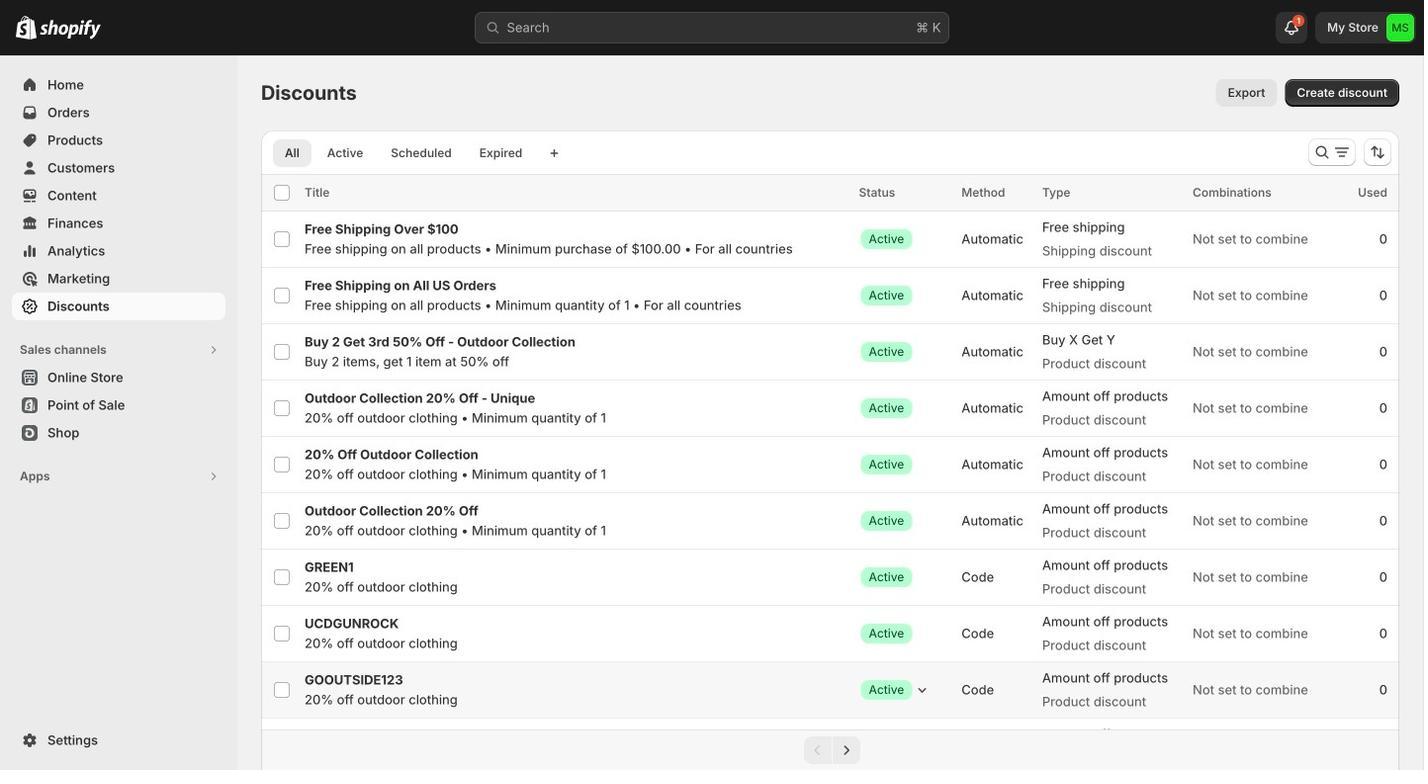 Task type: describe. For each thing, give the bounding box(es) containing it.
pagination element
[[261, 730, 1400, 770]]



Task type: locate. For each thing, give the bounding box(es) containing it.
shopify image
[[40, 20, 101, 39]]

dialog
[[0, 193, 1424, 578]]

tab list
[[269, 138, 538, 167]]



